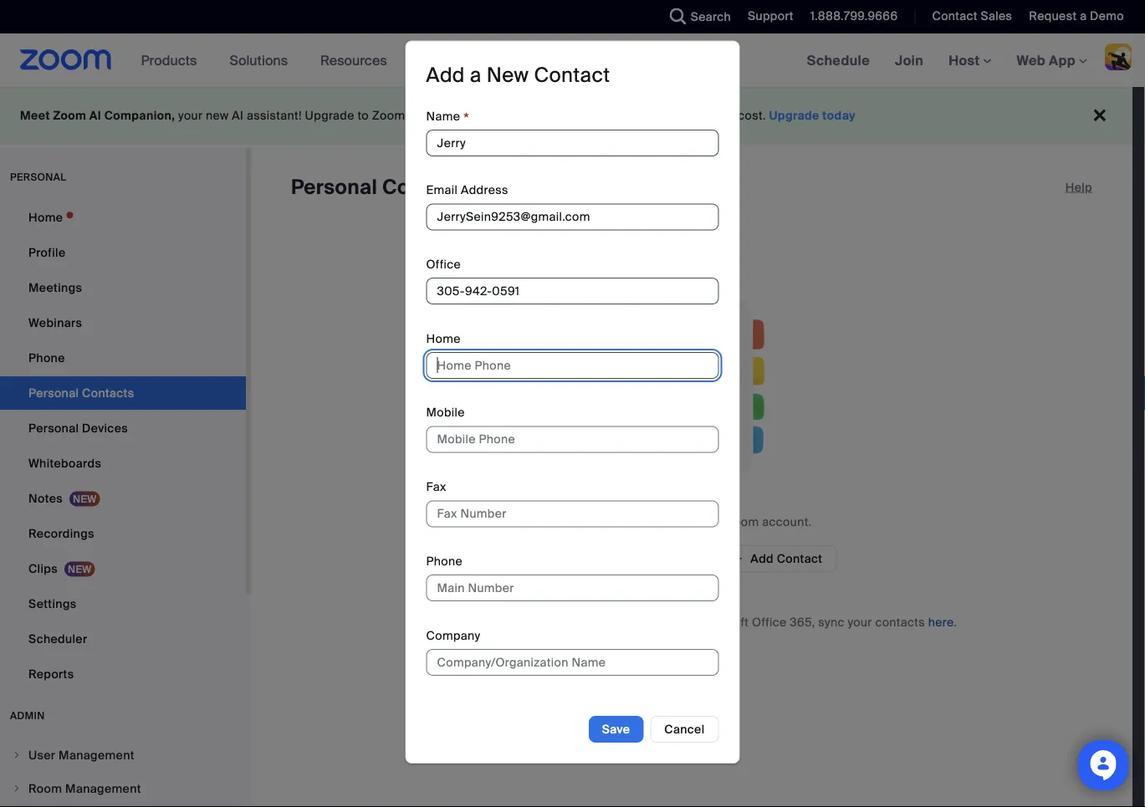 Task type: describe. For each thing, give the bounding box(es) containing it.
companion
[[578, 108, 644, 123]]

google
[[448, 615, 490, 630]]

Phone text field
[[426, 575, 719, 602]]

1 horizontal spatial to
[[548, 108, 560, 123]]

meet
[[20, 108, 50, 123]]

reports link
[[0, 658, 246, 691]]

1 horizontal spatial contacts
[[876, 615, 926, 630]]

for google calendar, microsoft exchange, and microsoft office 365, sync your contacts here .
[[427, 615, 958, 630]]

and inside meet zoom ai companion, footer
[[458, 108, 479, 123]]

your for to
[[699, 514, 723, 530]]

365,
[[790, 615, 816, 630]]

demo
[[1091, 8, 1125, 24]]

First and Last Name text field
[[426, 130, 719, 156]]

name
[[426, 108, 461, 124]]

notes link
[[0, 482, 246, 516]]

assistant!
[[247, 108, 302, 123]]

request a demo
[[1030, 8, 1125, 24]]

0 horizontal spatial to
[[358, 108, 369, 123]]

save button
[[589, 716, 644, 743]]

Home text field
[[426, 352, 719, 379]]

contact inside dialog
[[534, 62, 610, 88]]

1 ai from the left
[[89, 108, 101, 123]]

personal menu menu
[[0, 201, 246, 693]]

pricing
[[472, 52, 518, 70]]

meet zoom ai companion, your new ai assistant! upgrade to zoom one pro and get access to ai companion at no additional cost. upgrade today
[[20, 108, 856, 123]]

Office Phone text field
[[426, 278, 719, 305]]

schedule
[[807, 51, 870, 69]]

request
[[1030, 8, 1077, 24]]

add contact
[[751, 551, 823, 567]]

webinars
[[28, 315, 82, 331]]

meetings navigation
[[795, 33, 1146, 88]]

settings
[[28, 596, 77, 612]]

0 vertical spatial contact
[[933, 8, 978, 24]]

new
[[487, 62, 529, 88]]

here link
[[929, 615, 954, 630]]

personal contacts
[[291, 174, 472, 200]]

cancel button
[[651, 716, 719, 743]]

companion,
[[104, 108, 175, 123]]

personal devices link
[[0, 412, 246, 445]]

get
[[483, 108, 501, 123]]

Company text field
[[426, 649, 719, 676]]

sales
[[981, 8, 1013, 24]]

plans & pricing
[[420, 52, 518, 70]]

1 microsoft from the left
[[550, 615, 605, 630]]

phone inside the add a new contact dialog
[[426, 554, 463, 569]]

new
[[206, 108, 229, 123]]

add for add contact
[[751, 551, 774, 567]]

one
[[409, 108, 432, 123]]

add a new contact dialog
[[405, 40, 740, 764]]

zoom logo image
[[20, 49, 112, 70]]

exchange,
[[608, 615, 667, 630]]

webinars link
[[0, 306, 246, 340]]

account.
[[763, 514, 812, 530]]

clips
[[28, 561, 58, 577]]

plans
[[420, 52, 456, 70]]

phone inside personal menu menu
[[28, 350, 65, 366]]

cost.
[[738, 108, 766, 123]]

no
[[661, 108, 675, 123]]

a for add
[[470, 62, 482, 88]]

meetings link
[[0, 271, 246, 305]]

0 vertical spatial contacts
[[592, 514, 642, 530]]

sync
[[819, 615, 845, 630]]

mobile
[[426, 405, 465, 421]]

2 horizontal spatial to
[[684, 514, 696, 530]]

2 vertical spatial your
[[848, 615, 873, 630]]

1 upgrade from the left
[[305, 108, 355, 123]]

settings link
[[0, 588, 246, 621]]

calendar,
[[493, 615, 547, 630]]

phone link
[[0, 341, 246, 375]]

email
[[426, 182, 458, 198]]

contact sales
[[933, 8, 1013, 24]]

banner containing schedule
[[0, 33, 1146, 88]]

upgrade today link
[[770, 108, 856, 123]]

a for request
[[1081, 8, 1087, 24]]

email address
[[426, 182, 509, 198]]

recordings link
[[0, 517, 246, 551]]

scheduler
[[28, 631, 87, 647]]

add contact button
[[718, 546, 837, 572]]

personal devices
[[28, 421, 128, 436]]

3 ai from the left
[[563, 108, 575, 123]]



Task type: locate. For each thing, give the bounding box(es) containing it.
1 horizontal spatial and
[[670, 615, 692, 630]]

2 horizontal spatial zoom
[[726, 514, 760, 530]]

add for add a new contact
[[426, 62, 465, 88]]

cancel
[[665, 722, 705, 737]]

ai right new on the left of the page
[[232, 108, 244, 123]]

0 vertical spatial your
[[178, 108, 203, 123]]

1 vertical spatial contacts
[[876, 615, 926, 630]]

0 horizontal spatial home
[[28, 210, 63, 225]]

office left 365,
[[752, 615, 787, 630]]

address
[[461, 182, 509, 198]]

0 horizontal spatial ai
[[89, 108, 101, 123]]

upgrade down product information 'navigation'
[[305, 108, 355, 123]]

add inside dialog
[[426, 62, 465, 88]]

1 horizontal spatial add
[[751, 551, 774, 567]]

2 ai from the left
[[232, 108, 244, 123]]

contact down "account."
[[777, 551, 823, 567]]

zoom right meet
[[53, 108, 86, 123]]

0 horizontal spatial your
[[178, 108, 203, 123]]

contact
[[933, 8, 978, 24], [534, 62, 610, 88], [777, 551, 823, 567]]

contacts right no
[[592, 514, 642, 530]]

and right the exchange,
[[670, 615, 692, 630]]

upgrade right "cost."
[[770, 108, 820, 123]]

zoom
[[53, 108, 86, 123], [372, 108, 405, 123], [726, 514, 760, 530]]

and
[[458, 108, 479, 123], [670, 615, 692, 630]]

office inside the add a new contact dialog
[[426, 257, 461, 272]]

help link
[[1066, 174, 1093, 201]]

microsoft down phone text field
[[550, 615, 605, 630]]

0 vertical spatial add
[[426, 62, 465, 88]]

home inside the add a new contact dialog
[[426, 331, 461, 346]]

home inside home 'link'
[[28, 210, 63, 225]]

phone
[[28, 350, 65, 366], [426, 554, 463, 569]]

1 vertical spatial a
[[470, 62, 482, 88]]

Email Address text field
[[426, 204, 719, 231]]

access
[[504, 108, 545, 123]]

upgrade
[[305, 108, 355, 123], [770, 108, 820, 123]]

add right add image
[[751, 551, 774, 567]]

0 vertical spatial office
[[426, 257, 461, 272]]

1 horizontal spatial ai
[[232, 108, 244, 123]]

0 horizontal spatial a
[[470, 62, 482, 88]]

microsoft down add image
[[695, 615, 749, 630]]

0 vertical spatial phone
[[28, 350, 65, 366]]

product information navigation
[[129, 33, 531, 88]]

at
[[647, 108, 658, 123]]

2 microsoft from the left
[[695, 615, 749, 630]]

1 horizontal spatial contact
[[777, 551, 823, 567]]

contact up companion
[[534, 62, 610, 88]]

your inside meet zoom ai companion, footer
[[178, 108, 203, 123]]

1 horizontal spatial your
[[699, 514, 723, 530]]

your right added
[[699, 514, 723, 530]]

0 horizontal spatial contact
[[534, 62, 610, 88]]

admin
[[10, 710, 45, 723]]

personal for personal devices
[[28, 421, 79, 436]]

0 vertical spatial personal
[[291, 174, 378, 200]]

0 vertical spatial a
[[1081, 8, 1087, 24]]

1 vertical spatial phone
[[426, 554, 463, 569]]

Fax text field
[[426, 501, 719, 528]]

request a demo link
[[1017, 0, 1146, 33], [1030, 8, 1125, 24]]

here
[[929, 615, 954, 630]]

banner
[[0, 33, 1146, 88]]

contact sales link up meetings navigation
[[933, 8, 1013, 24]]

contacts
[[382, 174, 472, 200]]

additional
[[679, 108, 735, 123]]

zoom up add image
[[726, 514, 760, 530]]

1.888.799.9666 button up schedule
[[798, 0, 903, 33]]

fax
[[426, 479, 447, 495]]

2 horizontal spatial contact
[[933, 8, 978, 24]]

contact sales link up join
[[920, 0, 1017, 33]]

1 vertical spatial add
[[751, 551, 774, 567]]

1 horizontal spatial upgrade
[[770, 108, 820, 123]]

office
[[426, 257, 461, 272], [752, 615, 787, 630]]

profile link
[[0, 236, 246, 269]]

notes
[[28, 491, 63, 506]]

0 horizontal spatial microsoft
[[550, 615, 605, 630]]

0 horizontal spatial personal
[[28, 421, 79, 436]]

microsoft
[[550, 615, 605, 630], [695, 615, 749, 630]]

1.888.799.9666
[[811, 8, 898, 24]]

to right access
[[548, 108, 560, 123]]

company
[[426, 628, 481, 643]]

reports
[[28, 667, 74, 682]]

a right &
[[470, 62, 482, 88]]

1 vertical spatial home
[[426, 331, 461, 346]]

home link
[[0, 201, 246, 234]]

your right sync
[[848, 615, 873, 630]]

home up profile
[[28, 210, 63, 225]]

help
[[1066, 180, 1093, 195]]

Mobile text field
[[426, 427, 719, 453]]

add image
[[733, 552, 744, 567]]

1 vertical spatial and
[[670, 615, 692, 630]]

*
[[464, 109, 470, 128]]

1.888.799.9666 button
[[798, 0, 903, 33], [811, 8, 898, 24]]

schedule link
[[795, 33, 883, 87]]

.
[[954, 615, 958, 630]]

support
[[748, 8, 794, 24]]

devices
[[82, 421, 128, 436]]

0 horizontal spatial zoom
[[53, 108, 86, 123]]

contact left sales
[[933, 8, 978, 24]]

1 horizontal spatial a
[[1081, 8, 1087, 24]]

add inside button
[[751, 551, 774, 567]]

to left one
[[358, 108, 369, 123]]

no contacts added to your zoom account.
[[572, 514, 812, 530]]

office down email
[[426, 257, 461, 272]]

meet zoom ai companion, footer
[[0, 87, 1133, 145]]

0 horizontal spatial office
[[426, 257, 461, 272]]

0 horizontal spatial and
[[458, 108, 479, 123]]

1 horizontal spatial microsoft
[[695, 615, 749, 630]]

1 horizontal spatial personal
[[291, 174, 378, 200]]

a inside dialog
[[470, 62, 482, 88]]

your left new on the left of the page
[[178, 108, 203, 123]]

and left get
[[458, 108, 479, 123]]

0 horizontal spatial contacts
[[592, 514, 642, 530]]

1.888.799.9666 button up the schedule link at right top
[[811, 8, 898, 24]]

personal inside menu
[[28, 421, 79, 436]]

0 vertical spatial home
[[28, 210, 63, 225]]

2 horizontal spatial ai
[[563, 108, 575, 123]]

1 vertical spatial contact
[[534, 62, 610, 88]]

0 horizontal spatial upgrade
[[305, 108, 355, 123]]

name *
[[426, 108, 470, 128]]

plans & pricing link
[[420, 52, 518, 70], [420, 52, 518, 70]]

your
[[178, 108, 203, 123], [699, 514, 723, 530], [848, 615, 873, 630]]

for
[[427, 615, 445, 630]]

phone down webinars
[[28, 350, 65, 366]]

save
[[602, 722, 630, 737]]

add a new contact
[[426, 62, 610, 88]]

home up mobile
[[426, 331, 461, 346]]

added
[[645, 514, 681, 530]]

a
[[1081, 8, 1087, 24], [470, 62, 482, 88]]

contacts left here link
[[876, 615, 926, 630]]

0 horizontal spatial add
[[426, 62, 465, 88]]

personal for personal contacts
[[291, 174, 378, 200]]

today
[[823, 108, 856, 123]]

2 horizontal spatial your
[[848, 615, 873, 630]]

1 vertical spatial personal
[[28, 421, 79, 436]]

a left demo
[[1081, 8, 1087, 24]]

1 horizontal spatial office
[[752, 615, 787, 630]]

0 vertical spatial and
[[458, 108, 479, 123]]

whiteboards
[[28, 456, 101, 471]]

admin menu menu
[[0, 740, 246, 808]]

zoom left one
[[372, 108, 405, 123]]

1 horizontal spatial home
[[426, 331, 461, 346]]

profile
[[28, 245, 66, 260]]

add up pro
[[426, 62, 465, 88]]

whiteboards link
[[0, 447, 246, 480]]

contact sales link
[[920, 0, 1017, 33], [933, 8, 1013, 24]]

ai up first and last name text box
[[563, 108, 575, 123]]

1 horizontal spatial phone
[[426, 554, 463, 569]]

your for companion,
[[178, 108, 203, 123]]

join
[[896, 51, 924, 69]]

1 horizontal spatial zoom
[[372, 108, 405, 123]]

join link
[[883, 33, 937, 87]]

home
[[28, 210, 63, 225], [426, 331, 461, 346]]

0 horizontal spatial phone
[[28, 350, 65, 366]]

&
[[459, 52, 469, 70]]

ai
[[89, 108, 101, 123], [232, 108, 244, 123], [563, 108, 575, 123]]

2 upgrade from the left
[[770, 108, 820, 123]]

personal
[[10, 171, 67, 184]]

meetings
[[28, 280, 82, 295]]

1 vertical spatial office
[[752, 615, 787, 630]]

scheduler link
[[0, 623, 246, 656]]

1 vertical spatial your
[[699, 514, 723, 530]]

to right added
[[684, 514, 696, 530]]

phone up for
[[426, 554, 463, 569]]

support link
[[736, 0, 798, 33], [748, 8, 794, 24]]

2 vertical spatial contact
[[777, 551, 823, 567]]

pro
[[435, 108, 455, 123]]

no
[[572, 514, 588, 530]]

recordings
[[28, 526, 94, 541]]

clips link
[[0, 552, 246, 586]]

ai left "companion,"
[[89, 108, 101, 123]]

contact inside button
[[777, 551, 823, 567]]



Task type: vqa. For each thing, say whether or not it's contained in the screenshot.
Mesh
no



